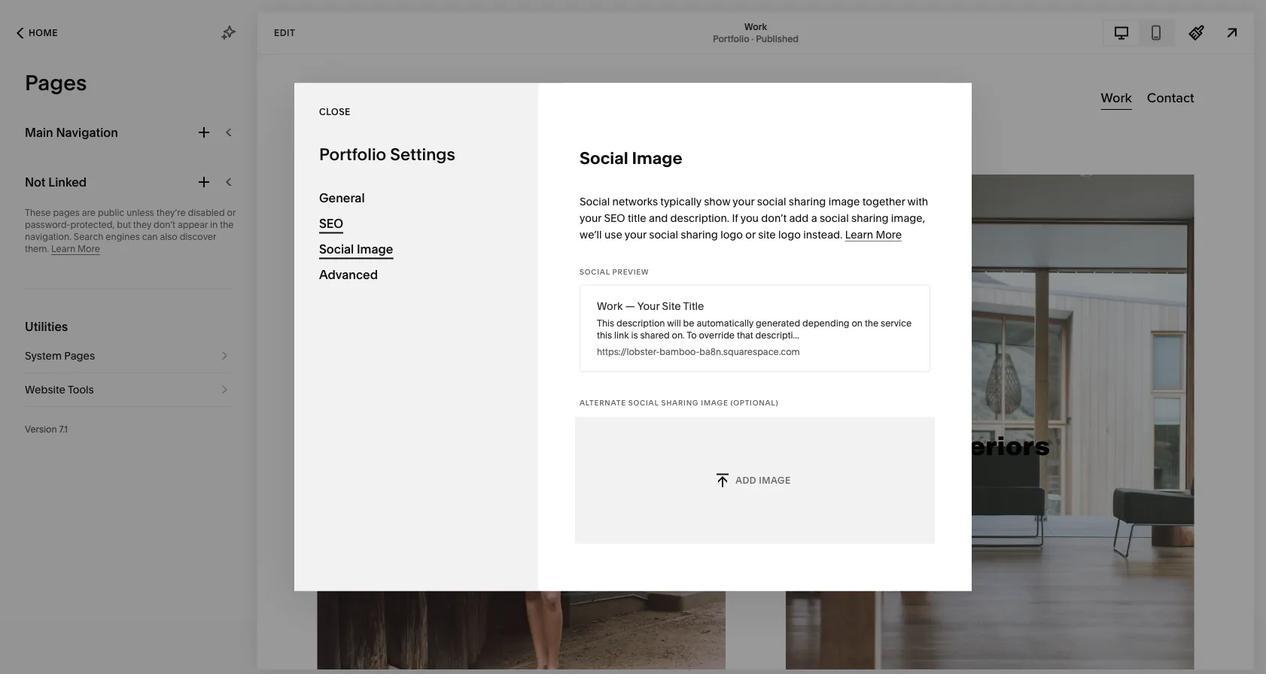 Task type: locate. For each thing, give the bounding box(es) containing it.
typically
[[660, 195, 702, 208]]

0 horizontal spatial don't
[[154, 219, 175, 230]]

more down search
[[78, 244, 100, 254]]

pages down home
[[25, 70, 87, 96]]

portfolio
[[713, 33, 749, 44], [319, 144, 386, 164]]

social up advanced
[[319, 242, 354, 257]]

your
[[733, 195, 755, 208], [580, 212, 602, 224], [625, 228, 647, 241], [726, 647, 748, 660]]

1 vertical spatial the
[[865, 318, 879, 329]]

your
[[637, 300, 660, 312], [422, 647, 444, 660]]

image right sharing
[[701, 399, 728, 408]]

learn down navigation. at left top
[[51, 244, 75, 254]]

navigation
[[56, 125, 118, 140]]

1 vertical spatial pages
[[64, 350, 95, 362]]

0 horizontal spatial work
[[597, 300, 623, 312]]

generated
[[756, 318, 800, 329]]

sharing down description. at the right top
[[681, 228, 718, 241]]

1 horizontal spatial seo
[[604, 212, 625, 224]]

social image up advanced
[[319, 242, 393, 257]]

image
[[632, 148, 682, 168], [357, 242, 393, 257], [701, 399, 728, 408], [759, 475, 791, 486]]

home
[[29, 27, 58, 38]]

learn right instead.
[[845, 228, 873, 241]]

the right the on
[[865, 318, 879, 329]]

description.
[[670, 212, 729, 224]]

learn more down search
[[51, 244, 100, 254]]

don't up also
[[154, 219, 175, 230]]

service
[[881, 318, 912, 329]]

dialog
[[294, 83, 972, 591]]

this
[[597, 318, 614, 329]]

public
[[98, 207, 124, 218]]

2 horizontal spatial the
[[865, 318, 879, 329]]

your inside work — your site title this description will be automatically generated depending on the service this link is shared on. to override that descripti... https://lobster-bamboo-ba8n.squarespace.com
[[637, 300, 660, 312]]

0 horizontal spatial learn more link
[[51, 244, 100, 255]]

0 horizontal spatial more
[[78, 244, 100, 254]]

learn more link for image,
[[845, 228, 902, 242]]

alternate
[[580, 399, 626, 408]]

work inside work portfolio · published
[[745, 21, 767, 32]]

sharing up a
[[789, 195, 826, 208]]

0 vertical spatial in
[[210, 219, 218, 230]]

0 vertical spatial work
[[745, 21, 767, 32]]

0 vertical spatial more
[[876, 228, 902, 241]]

portfolio down close button
[[319, 144, 386, 164]]

0 horizontal spatial social image
[[319, 242, 393, 257]]

are
[[82, 207, 96, 218]]

link
[[614, 330, 629, 341]]

seo down general
[[319, 216, 343, 231]]

1 horizontal spatial more
[[876, 228, 902, 241]]

days.
[[519, 647, 545, 660]]

social up you
[[757, 195, 786, 208]]

in down disabled
[[210, 219, 218, 230]]

social image up networks
[[580, 148, 682, 168]]

1 vertical spatial portfolio
[[319, 144, 386, 164]]

social up networks
[[580, 148, 628, 168]]

0 horizontal spatial logo
[[721, 228, 743, 241]]

social left preview
[[580, 268, 610, 277]]

we'll
[[580, 228, 602, 241]]

sharing down together
[[851, 212, 889, 224]]

0 vertical spatial your
[[637, 300, 660, 312]]

general
[[319, 191, 365, 206]]

logo down "if"
[[721, 228, 743, 241]]

1 horizontal spatial your
[[637, 300, 660, 312]]

1 horizontal spatial learn more link
[[845, 228, 902, 242]]

image inside "button"
[[759, 475, 791, 486]]

pages inside button
[[64, 350, 95, 362]]

0 vertical spatial learn more link
[[845, 228, 902, 242]]

0 horizontal spatial learn more
[[51, 244, 100, 254]]

networks
[[612, 195, 658, 208]]

work inside work — your site title this description will be automatically generated depending on the service this link is shared on. to override that descripti... https://lobster-bamboo-ba8n.squarespace.com
[[597, 300, 623, 312]]

password-
[[25, 219, 70, 230]]

learn more down together
[[845, 228, 902, 241]]

learn more link down search
[[51, 244, 100, 255]]

0 vertical spatial social
[[757, 195, 786, 208]]

the inside these pages are public unless they're disabled or password-protected, but they don't appear in the navigation. search engines can also discover them.
[[220, 219, 234, 230]]

1 horizontal spatial in
[[495, 647, 504, 660]]

don't inside the social networks typically show your social sharing image together with your seo title and description. if you don't add a social sharing image, we'll use your social sharing logo or site logo instead.
[[761, 212, 787, 224]]

1 vertical spatial or
[[745, 228, 756, 241]]

0 horizontal spatial in
[[210, 219, 218, 230]]

to
[[617, 647, 627, 660]]

0 vertical spatial social image
[[580, 148, 682, 168]]

a
[[811, 212, 817, 224]]

they're
[[156, 207, 186, 218]]

seo up use
[[604, 212, 625, 224]]

but
[[117, 219, 131, 230]]

social left sharing
[[628, 399, 659, 408]]

2 horizontal spatial social
[[820, 212, 849, 224]]

image up networks
[[632, 148, 682, 168]]

site.
[[750, 647, 770, 660]]

learn more link down together
[[845, 228, 902, 242]]

logo
[[721, 228, 743, 241], [778, 228, 801, 241]]

seo
[[604, 212, 625, 224], [319, 216, 343, 231]]

more down image,
[[876, 228, 902, 241]]

0 horizontal spatial the
[[220, 219, 234, 230]]

1 horizontal spatial social
[[757, 195, 786, 208]]

title
[[628, 212, 646, 224]]

also
[[160, 231, 177, 242]]

1 horizontal spatial or
[[745, 228, 756, 241]]

protected,
[[70, 219, 115, 230]]

1 horizontal spatial learn
[[845, 228, 873, 241]]

1 vertical spatial social
[[820, 212, 849, 224]]

utilities
[[25, 319, 68, 334]]

2 vertical spatial social
[[649, 228, 678, 241]]

unless
[[127, 207, 154, 218]]

is
[[631, 330, 638, 341]]

home button
[[0, 17, 74, 50]]

work up ·
[[745, 21, 767, 32]]

social inside social image link
[[319, 242, 354, 257]]

1 horizontal spatial logo
[[778, 228, 801, 241]]

work up this
[[597, 300, 623, 312]]

or right disabled
[[227, 207, 236, 218]]

·
[[752, 33, 754, 44]]

social down the image
[[820, 212, 849, 224]]

1 horizontal spatial portfolio
[[713, 33, 749, 44]]

social up we'll
[[580, 195, 610, 208]]

1 horizontal spatial work
[[745, 21, 767, 32]]

image up advanced
[[357, 242, 393, 257]]

use
[[604, 228, 622, 241]]

1 horizontal spatial don't
[[761, 212, 787, 224]]

1 vertical spatial in
[[495, 647, 504, 660]]

0 vertical spatial portfolio
[[713, 33, 749, 44]]

learn more link for them.
[[51, 244, 100, 255]]

your trial ends in 14 days. upgrade now to get the most out of your site.
[[422, 647, 770, 660]]

or inside these pages are public unless they're disabled or password-protected, but they don't appear in the navigation. search engines can also discover them.
[[227, 207, 236, 218]]

your right —
[[637, 300, 660, 312]]

1 vertical spatial sharing
[[851, 212, 889, 224]]

add
[[736, 475, 757, 486]]

0 vertical spatial or
[[227, 207, 236, 218]]

image right add
[[759, 475, 791, 486]]

image
[[829, 195, 860, 208]]

shared
[[640, 330, 670, 341]]

0 vertical spatial learn more
[[845, 228, 902, 241]]

1 vertical spatial more
[[78, 244, 100, 254]]

in left 14
[[495, 647, 504, 660]]

0 horizontal spatial or
[[227, 207, 236, 218]]

ba8n.squarespace.com
[[700, 346, 800, 357]]

1 horizontal spatial learn more
[[845, 228, 902, 241]]

with
[[908, 195, 928, 208]]

learn more link
[[845, 228, 902, 242], [51, 244, 100, 255]]

tab list
[[1104, 21, 1174, 45]]

more
[[876, 228, 902, 241], [78, 244, 100, 254]]

0 horizontal spatial your
[[422, 647, 444, 660]]

website tools button
[[25, 373, 233, 407]]

don't up the site
[[761, 212, 787, 224]]

override
[[699, 330, 735, 341]]

don't
[[761, 212, 787, 224], [154, 219, 175, 230]]

add a new page to the "not linked" navigation group image
[[196, 174, 212, 190]]

the
[[220, 219, 234, 230], [865, 318, 879, 329], [649, 647, 665, 660]]

14
[[506, 647, 516, 660]]

2 horizontal spatial sharing
[[851, 212, 889, 224]]

pages up tools
[[64, 350, 95, 362]]

1 vertical spatial work
[[597, 300, 623, 312]]

0 horizontal spatial social
[[649, 228, 678, 241]]

system pages
[[25, 350, 95, 362]]

social down and
[[649, 228, 678, 241]]

0 vertical spatial sharing
[[789, 195, 826, 208]]

learn more link inside dialog
[[845, 228, 902, 242]]

1 vertical spatial learn
[[51, 244, 75, 254]]

work for portfolio
[[745, 21, 767, 32]]

logo down add
[[778, 228, 801, 241]]

in
[[210, 219, 218, 230], [495, 647, 504, 660]]

the down disabled
[[220, 219, 234, 230]]

0 vertical spatial the
[[220, 219, 234, 230]]

website
[[25, 384, 65, 396]]

1 horizontal spatial social image
[[580, 148, 682, 168]]

portfolio left ·
[[713, 33, 749, 44]]

the inside work — your site title this description will be automatically generated depending on the service this link is shared on. to override that descripti... https://lobster-bamboo-ba8n.squarespace.com
[[865, 318, 879, 329]]

work — your site title this description will be automatically generated depending on the service this link is shared on. to override that descripti... https://lobster-bamboo-ba8n.squarespace.com
[[597, 300, 912, 357]]

0 horizontal spatial sharing
[[681, 228, 718, 241]]

title
[[683, 300, 704, 312]]

learn more
[[845, 228, 902, 241], [51, 244, 100, 254]]

the right "get"
[[649, 647, 665, 660]]

0 horizontal spatial seo
[[319, 216, 343, 231]]

1 horizontal spatial the
[[649, 647, 665, 660]]

your left trial
[[422, 647, 444, 660]]

1 vertical spatial learn more
[[51, 244, 100, 254]]

upgrade
[[547, 647, 591, 660]]

settings
[[390, 144, 455, 164]]

they
[[133, 219, 151, 230]]

this
[[597, 330, 612, 341]]

version
[[25, 424, 57, 435]]

learn
[[845, 228, 873, 241], [51, 244, 75, 254]]

social inside the social networks typically show your social sharing image together with your seo title and description. if you don't add a social sharing image, we'll use your social sharing logo or site logo instead.
[[580, 195, 610, 208]]

trial
[[446, 647, 465, 660]]

0 horizontal spatial portfolio
[[319, 144, 386, 164]]

or left the site
[[745, 228, 756, 241]]

disabled
[[188, 207, 225, 218]]

tools
[[68, 384, 94, 396]]

1 vertical spatial learn more link
[[51, 244, 100, 255]]



Task type: describe. For each thing, give the bounding box(es) containing it.
website tools
[[25, 384, 94, 396]]

ends
[[468, 647, 492, 660]]

1 vertical spatial your
[[422, 647, 444, 660]]

site
[[758, 228, 776, 241]]

instead.
[[803, 228, 843, 241]]

work for —
[[597, 300, 623, 312]]

add
[[789, 212, 809, 224]]

out
[[695, 647, 711, 660]]

linked
[[48, 175, 87, 189]]

site
[[662, 300, 681, 312]]

or inside the social networks typically show your social sharing image together with your seo title and description. if you don't add a social sharing image, we'll use your social sharing logo or site logo instead.
[[745, 228, 756, 241]]

be
[[683, 318, 694, 329]]

0 vertical spatial learn
[[845, 228, 873, 241]]

that
[[737, 330, 753, 341]]

add image
[[736, 475, 791, 486]]

main navigation
[[25, 125, 118, 140]]

and
[[649, 212, 668, 224]]

depending
[[802, 318, 850, 329]]

social preview
[[580, 268, 649, 277]]

version 7.1
[[25, 424, 68, 435]]

together
[[863, 195, 905, 208]]

image,
[[891, 212, 925, 224]]

1 vertical spatial social image
[[319, 242, 393, 257]]

on
[[852, 318, 863, 329]]

not linked
[[25, 175, 87, 189]]

2 logo from the left
[[778, 228, 801, 241]]

alternate social sharing image (optional)
[[580, 399, 779, 408]]

now
[[594, 647, 615, 660]]

preview
[[612, 268, 649, 277]]

close
[[319, 107, 351, 117]]

https://lobster-
[[597, 346, 660, 357]]

can
[[142, 231, 158, 242]]

—
[[625, 300, 635, 312]]

them.
[[25, 244, 49, 254]]

show
[[704, 195, 730, 208]]

automatically
[[697, 318, 754, 329]]

general link
[[319, 186, 513, 211]]

seo inside seo link
[[319, 216, 343, 231]]

description
[[617, 318, 665, 329]]

learn more inside dialog
[[845, 228, 902, 241]]

system
[[25, 350, 62, 362]]

these pages are public unless they're disabled or password-protected, but they don't appear in the navigation. search engines can also discover them.
[[25, 207, 236, 254]]

discover
[[180, 231, 216, 242]]

sharing
[[661, 399, 699, 408]]

if
[[732, 212, 738, 224]]

get
[[630, 647, 646, 660]]

portfolio inside work portfolio · published
[[713, 33, 749, 44]]

search
[[74, 231, 103, 242]]

dialog containing portfolio settings
[[294, 83, 972, 591]]

edit
[[274, 27, 295, 38]]

in inside these pages are public unless they're disabled or password-protected, but they don't appear in the navigation. search engines can also discover them.
[[210, 219, 218, 230]]

your right the of
[[726, 647, 748, 660]]

0 horizontal spatial learn
[[51, 244, 75, 254]]

to
[[687, 330, 697, 341]]

seo link
[[319, 211, 513, 237]]

advanced link
[[319, 262, 513, 288]]

add a new page to the "main navigation" group image
[[196, 124, 212, 141]]

navigation.
[[25, 231, 71, 242]]

your down title
[[625, 228, 647, 241]]

close button
[[319, 99, 351, 126]]

edit button
[[264, 19, 305, 47]]

system pages button
[[25, 340, 233, 373]]

2 vertical spatial the
[[649, 647, 665, 660]]

not
[[25, 175, 46, 189]]

don't inside these pages are public unless they're disabled or password-protected, but they don't appear in the navigation. search engines can also discover them.
[[154, 219, 175, 230]]

your up you
[[733, 195, 755, 208]]

7.1
[[59, 424, 68, 435]]

your up we'll
[[580, 212, 602, 224]]

2 vertical spatial sharing
[[681, 228, 718, 241]]

appear
[[178, 219, 208, 230]]

(optional)
[[731, 399, 779, 408]]

social networks typically show your social sharing image together with your seo title and description. if you don't add a social sharing image, we'll use your social sharing logo or site logo instead.
[[580, 195, 928, 241]]

1 logo from the left
[[721, 228, 743, 241]]

engines
[[106, 231, 140, 242]]

social image link
[[319, 237, 513, 262]]

seo inside the social networks typically show your social sharing image together with your seo title and description. if you don't add a social sharing image, we'll use your social sharing logo or site logo instead.
[[604, 212, 625, 224]]

1 horizontal spatial sharing
[[789, 195, 826, 208]]

portfolio settings
[[319, 144, 455, 164]]

main
[[25, 125, 53, 140]]

of
[[714, 647, 724, 660]]

will
[[667, 318, 681, 329]]

on.
[[672, 330, 685, 341]]

advanced
[[319, 268, 378, 282]]

0 vertical spatial pages
[[25, 70, 87, 96]]

pages
[[53, 207, 80, 218]]

you
[[740, 212, 759, 224]]



Task type: vqa. For each thing, say whether or not it's contained in the screenshot.
Portfolio Work
yes



